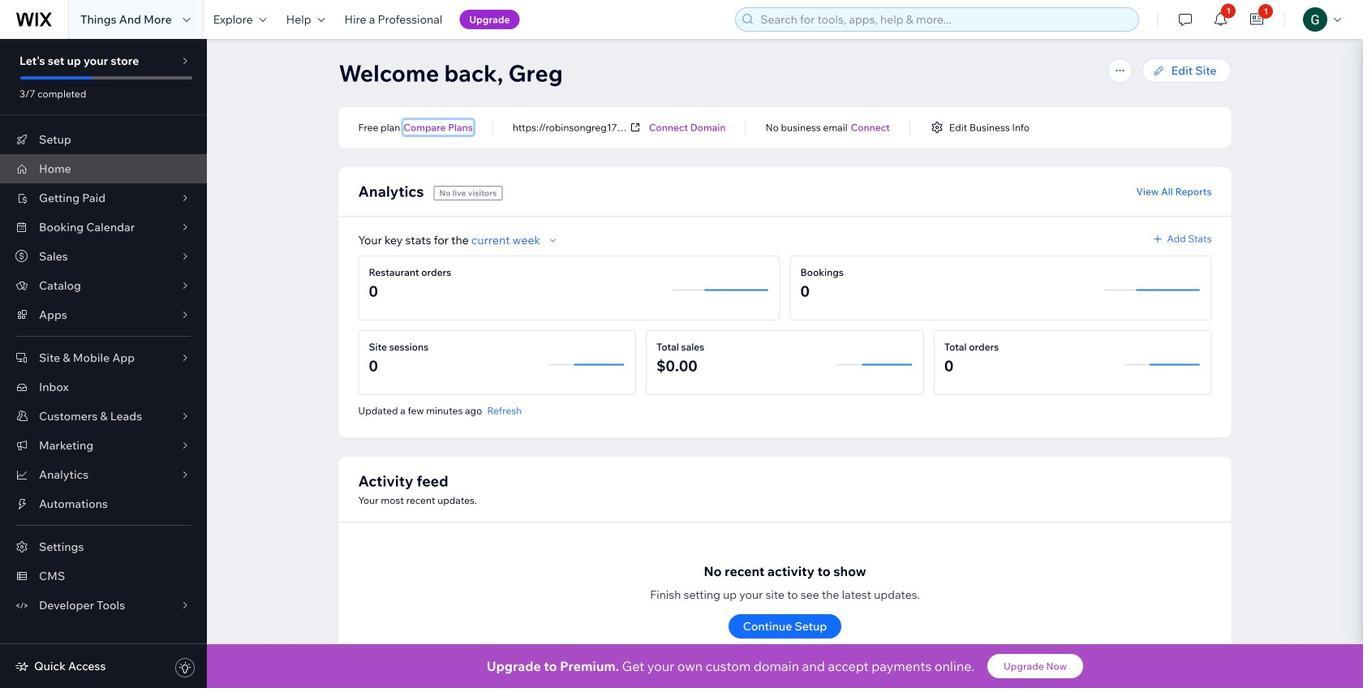 Task type: vqa. For each thing, say whether or not it's contained in the screenshot.
like
no



Task type: describe. For each thing, give the bounding box(es) containing it.
sidebar element
[[0, 39, 207, 688]]

Search for tools, apps, help & more... field
[[756, 8, 1134, 31]]



